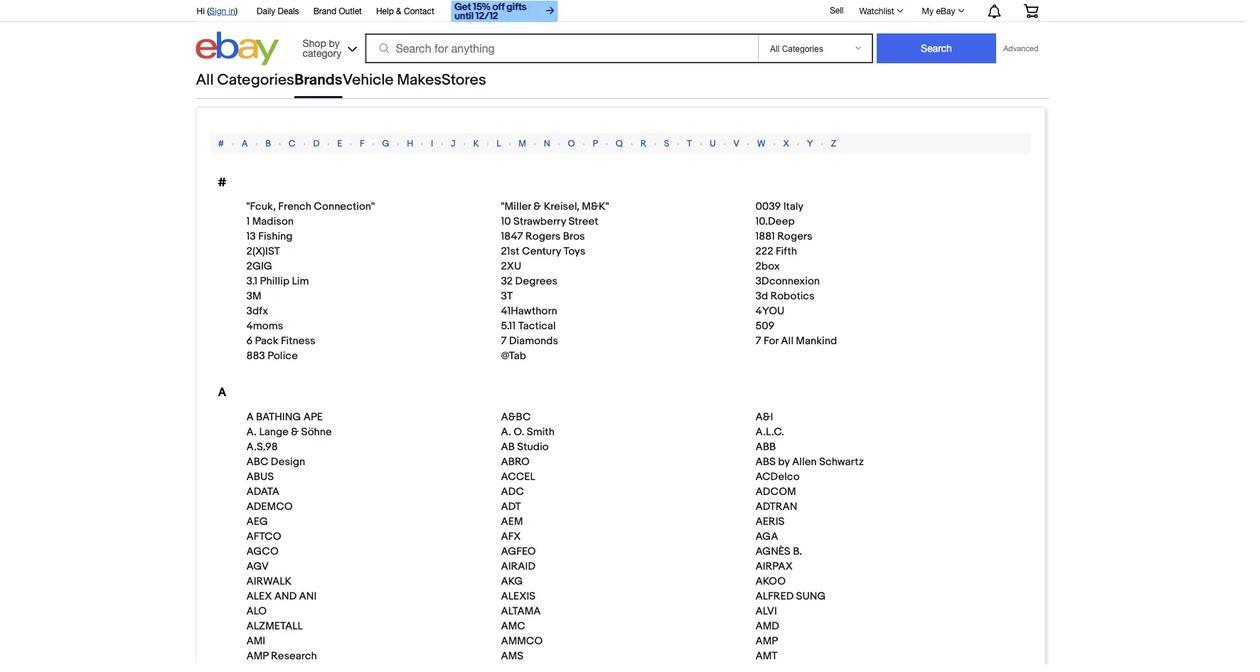 Task type: locate. For each thing, give the bounding box(es) containing it.
6
[[246, 335, 253, 348]]

ape
[[304, 410, 323, 423]]

7 for for
[[756, 335, 762, 348]]

0039 italy 1 madison
[[246, 200, 804, 228]]

2 horizontal spatial &
[[534, 200, 542, 213]]

tab list
[[196, 69, 486, 98]]

x
[[783, 138, 790, 149]]

Search for anything text field
[[367, 35, 755, 62]]

& inside a&i a. lange & söhne
[[291, 425, 299, 438]]

rogers
[[526, 230, 561, 243], [778, 230, 813, 243]]

0 vertical spatial #
[[218, 138, 224, 149]]

& inside account navigation
[[396, 6, 402, 16]]

o link
[[568, 138, 575, 149]]

3.1 phillip lim link
[[246, 275, 316, 288]]

2 7 from the left
[[756, 335, 762, 348]]

alex
[[246, 590, 272, 602]]

1 horizontal spatial by
[[778, 455, 790, 468]]

"miller & kreisel, m&k"
[[501, 200, 609, 213]]

a. up a.s.98
[[246, 425, 257, 438]]

1 a. from the left
[[246, 425, 257, 438]]

v
[[734, 138, 740, 149]]

amp up amt on the bottom
[[756, 634, 778, 647]]

abs by allen schwartz abus
[[246, 455, 864, 483]]

2 vertical spatial a
[[246, 410, 254, 423]]

1 rogers from the left
[[526, 230, 561, 243]]

None submit
[[877, 33, 997, 63]]

a&i link
[[756, 410, 781, 423]]

agv link
[[246, 560, 276, 573]]

0 vertical spatial a
[[242, 138, 248, 149]]

rogers up 21st century toys
[[526, 230, 561, 243]]

main content
[[196, 69, 1050, 665]]

b
[[266, 138, 271, 149]]

509 6 pack fitness
[[246, 320, 775, 348]]

k
[[473, 138, 479, 149]]

0 horizontal spatial rogers
[[526, 230, 561, 243]]

lange
[[259, 425, 289, 438]]

akg
[[501, 575, 523, 587]]

4you
[[756, 305, 785, 318]]

j link
[[451, 138, 456, 149]]

alexis
[[501, 590, 536, 602]]

agfeo link
[[501, 545, 543, 558]]

0 horizontal spatial by
[[329, 37, 340, 49]]

2 # from the top
[[218, 175, 226, 190]]

adt
[[501, 500, 521, 513]]

1 horizontal spatial amp
[[756, 634, 778, 647]]

sell
[[830, 5, 844, 15]]

h
[[407, 138, 413, 149]]

32 degrees
[[501, 275, 558, 288]]

w
[[757, 138, 766, 149]]

a. inside a&i a. lange & söhne
[[246, 425, 257, 438]]

2box 3.1 phillip lim
[[246, 260, 780, 288]]

alfred
[[756, 590, 794, 602]]

alzmetall
[[246, 619, 303, 632]]

amc link
[[501, 619, 533, 632]]

tab list inside "main content"
[[196, 69, 486, 98]]

2(x)ist link
[[246, 245, 287, 258]]

makes
[[397, 70, 442, 89]]

& right help
[[396, 6, 402, 16]]

amp down ami
[[246, 649, 269, 662]]

aem
[[501, 515, 523, 528]]

get an extra 15% off image
[[451, 1, 558, 22]]

# down # link
[[218, 175, 226, 190]]

strawberry
[[514, 215, 566, 228]]

2xu link
[[501, 260, 529, 273]]

help & contact link
[[376, 4, 434, 19]]

7 inside "7 for all mankind 883 police"
[[756, 335, 762, 348]]

tab list containing all categories
[[196, 69, 486, 98]]

t
[[687, 138, 692, 149]]

0 horizontal spatial &
[[291, 425, 299, 438]]

1 horizontal spatial rogers
[[778, 230, 813, 243]]

rogers inside 1881 rogers 2(x)ist
[[778, 230, 813, 243]]

by up the acdelco link at the right of page
[[778, 455, 790, 468]]

all left categories
[[196, 70, 214, 89]]

1 vertical spatial a
[[218, 385, 226, 400]]

aeris link
[[756, 515, 792, 528]]

a.l.c. link
[[756, 425, 792, 438]]

1881 rogers link
[[756, 230, 820, 243]]

sign in link
[[209, 6, 235, 16]]

abus
[[246, 470, 274, 483]]

1 vertical spatial all
[[781, 335, 794, 348]]

1 horizontal spatial all
[[781, 335, 794, 348]]

13
[[246, 230, 256, 243]]

ab studio link
[[501, 440, 556, 453]]

& down a bathing ape link
[[291, 425, 299, 438]]

0 vertical spatial all
[[196, 70, 214, 89]]

advanced link
[[997, 34, 1046, 63]]

adtran
[[756, 500, 798, 513]]

1 horizontal spatial a.
[[501, 425, 511, 438]]

7 left for
[[756, 335, 762, 348]]

by inside 'shop by category'
[[329, 37, 340, 49]]

amt
[[756, 649, 778, 662]]

ebay
[[936, 6, 956, 16]]

# link
[[218, 138, 224, 149]]

outlet
[[339, 6, 362, 16]]

1847 rogers bros link
[[501, 230, 592, 243]]

1 horizontal spatial &
[[396, 6, 402, 16]]

brand outlet link
[[313, 4, 362, 19]]

0 horizontal spatial all
[[196, 70, 214, 89]]

21st century toys link
[[501, 245, 593, 258]]

& for "miller
[[534, 200, 542, 213]]

1 horizontal spatial 7
[[756, 335, 762, 348]]

l
[[497, 138, 501, 149]]

1 vertical spatial #
[[218, 175, 226, 190]]

aga agco
[[246, 530, 778, 558]]

0 horizontal spatial amp
[[246, 649, 269, 662]]

adtran link
[[756, 500, 805, 513]]

0 horizontal spatial a.
[[246, 425, 257, 438]]

v link
[[734, 138, 740, 149]]

7 for diamonds
[[501, 335, 507, 348]]

0 vertical spatial &
[[396, 6, 402, 16]]

accel link
[[501, 470, 543, 483]]

0 vertical spatial amp
[[756, 634, 778, 647]]

rogers up fifth
[[778, 230, 813, 243]]

akoo link
[[756, 575, 793, 587]]

1 vertical spatial by
[[778, 455, 790, 468]]

deals
[[278, 6, 299, 16]]

s
[[664, 138, 670, 149]]

0 horizontal spatial 7
[[501, 335, 507, 348]]

1 vertical spatial &
[[534, 200, 542, 213]]

by inside abs by allen schwartz abus
[[778, 455, 790, 468]]

"fcuk,
[[246, 200, 276, 213]]

y link
[[807, 138, 814, 149]]

r
[[641, 138, 647, 149]]

0 vertical spatial by
[[329, 37, 340, 49]]

aeris
[[756, 515, 785, 528]]

adata link
[[246, 485, 287, 498]]

1 vertical spatial amp
[[246, 649, 269, 662]]

madison
[[252, 215, 294, 228]]

5.11 tactical
[[501, 320, 556, 333]]

by right the "shop"
[[329, 37, 340, 49]]

airaid
[[501, 560, 536, 573]]

ami link
[[246, 634, 273, 647]]

adata
[[246, 485, 280, 498]]

all inside "7 for all mankind 883 police"
[[781, 335, 794, 348]]

agv
[[246, 560, 269, 573]]

41hawthorn
[[501, 305, 558, 318]]

your shopping cart image
[[1023, 4, 1040, 18]]

10.deep link
[[756, 215, 802, 228]]

7 diamonds link
[[501, 335, 566, 348]]

1 # from the top
[[218, 138, 224, 149]]

3d
[[756, 290, 768, 303]]

adcom
[[756, 485, 796, 498]]

all right for
[[781, 335, 794, 348]]

x link
[[783, 138, 790, 149]]

7 down 5.11
[[501, 335, 507, 348]]

# left a link
[[218, 138, 224, 149]]

1 7 from the left
[[501, 335, 507, 348]]

a for a bathing ape
[[246, 410, 254, 423]]

7
[[501, 335, 507, 348], [756, 335, 762, 348]]

1 madison link
[[246, 215, 301, 228]]

all inside tab list
[[196, 70, 214, 89]]

2 vertical spatial &
[[291, 425, 299, 438]]

2 rogers from the left
[[778, 230, 813, 243]]

alfred sung alo
[[246, 590, 826, 617]]

acdelco link
[[756, 470, 807, 483]]

q link
[[616, 138, 623, 149]]

& up strawberry
[[534, 200, 542, 213]]

3dconnexion
[[756, 275, 820, 288]]

a. left o.
[[501, 425, 511, 438]]

by
[[329, 37, 340, 49], [778, 455, 790, 468]]

amd link
[[756, 619, 787, 632]]

ademco link
[[246, 500, 300, 513]]

10.deep
[[756, 215, 795, 228]]

allen
[[792, 455, 817, 468]]



Task type: vqa. For each thing, say whether or not it's contained in the screenshot.
DAILY
yes



Task type: describe. For each thing, give the bounding box(es) containing it.
21st
[[501, 245, 520, 258]]

shop
[[303, 37, 326, 49]]

hi
[[197, 6, 205, 16]]

pack
[[255, 335, 279, 348]]

design
[[271, 455, 305, 468]]

akg link
[[501, 575, 530, 587]]

daily
[[257, 6, 276, 16]]

a&bc
[[501, 410, 531, 423]]

a.s.98 link
[[246, 440, 285, 453]]

a for a link
[[242, 138, 248, 149]]

2 a. from the left
[[501, 425, 511, 438]]

3dfx link
[[246, 305, 275, 318]]

0039
[[756, 200, 781, 213]]

bros
[[563, 230, 585, 243]]

search image
[[379, 43, 389, 53]]

aeg
[[246, 515, 268, 528]]

n
[[544, 138, 551, 149]]

shop by category banner
[[189, 0, 1050, 69]]

aftco link
[[246, 530, 289, 543]]

abs by allen schwartz link
[[756, 455, 872, 468]]

@tab link
[[501, 350, 533, 362]]

aem link
[[501, 515, 530, 528]]

10 strawberry street
[[501, 215, 599, 228]]

a&bc link
[[501, 410, 538, 423]]

b link
[[266, 138, 271, 149]]

altama
[[501, 605, 541, 617]]

rogers for 1847
[[526, 230, 561, 243]]

3d robotics link
[[756, 290, 822, 303]]

my ebay link
[[915, 2, 971, 19]]

u
[[710, 138, 716, 149]]

ademco
[[246, 500, 293, 513]]

all categories link
[[196, 70, 294, 89]]

alfred sung link
[[756, 590, 833, 602]]

q
[[616, 138, 623, 149]]

shop by category
[[303, 37, 342, 59]]

0039 italy link
[[756, 200, 811, 213]]

c
[[289, 138, 296, 149]]

account navigation
[[189, 0, 1050, 24]]

32 degrees link
[[501, 275, 565, 288]]

alvi link
[[756, 605, 784, 617]]

categories
[[217, 70, 294, 89]]

alo
[[246, 605, 267, 617]]

3t link
[[501, 290, 520, 303]]

6 pack fitness link
[[246, 335, 323, 348]]

& for help
[[396, 6, 402, 16]]

smith
[[527, 425, 555, 438]]

tactical
[[518, 320, 556, 333]]

adcom ademco
[[246, 485, 796, 513]]

brand outlet
[[313, 6, 362, 16]]

brand
[[313, 6, 337, 16]]

i
[[431, 138, 433, 149]]

aeris aftco
[[246, 515, 785, 543]]

"fcuk, french connection" link
[[246, 200, 382, 213]]

1881 rogers 2(x)ist
[[246, 230, 813, 258]]

alexis link
[[501, 590, 543, 602]]

vehicle makes link
[[343, 70, 442, 89]]

32
[[501, 275, 513, 288]]

1847 rogers bros
[[501, 230, 585, 243]]

z link
[[831, 138, 837, 149]]

f
[[360, 138, 365, 149]]

akoo alex and ani
[[246, 575, 786, 602]]

alvi alzmetall
[[246, 605, 777, 632]]

m
[[519, 138, 526, 149]]

2box link
[[756, 260, 787, 273]]

3dfx
[[246, 305, 268, 318]]

airwalk
[[246, 575, 292, 587]]

a.l.c. a.s.98
[[246, 425, 785, 453]]

aftco
[[246, 530, 281, 543]]

(
[[207, 6, 209, 16]]

toys
[[564, 245, 586, 258]]

altama link
[[501, 605, 548, 617]]

amt link
[[756, 649, 785, 662]]

french
[[278, 200, 311, 213]]

söhne
[[301, 425, 332, 438]]

ams
[[501, 649, 524, 662]]

main content containing all categories
[[196, 69, 1050, 665]]

acdelco adata
[[246, 470, 800, 498]]

by for allen
[[778, 455, 790, 468]]

rogers for 1881
[[778, 230, 813, 243]]

airaid link
[[501, 560, 543, 573]]

a.l.c.
[[756, 425, 785, 438]]

)
[[235, 6, 238, 16]]

help
[[376, 6, 394, 16]]

akoo
[[756, 575, 786, 587]]

h link
[[407, 138, 413, 149]]

none submit inside shop by category banner
[[877, 33, 997, 63]]

fitness
[[281, 335, 316, 348]]

in
[[229, 6, 235, 16]]

daily deals
[[257, 6, 299, 16]]

aga
[[756, 530, 778, 543]]

amd
[[756, 619, 780, 632]]

ani
[[299, 590, 317, 602]]

by for category
[[329, 37, 340, 49]]

airpax
[[756, 560, 793, 573]]

studio
[[517, 440, 549, 453]]



